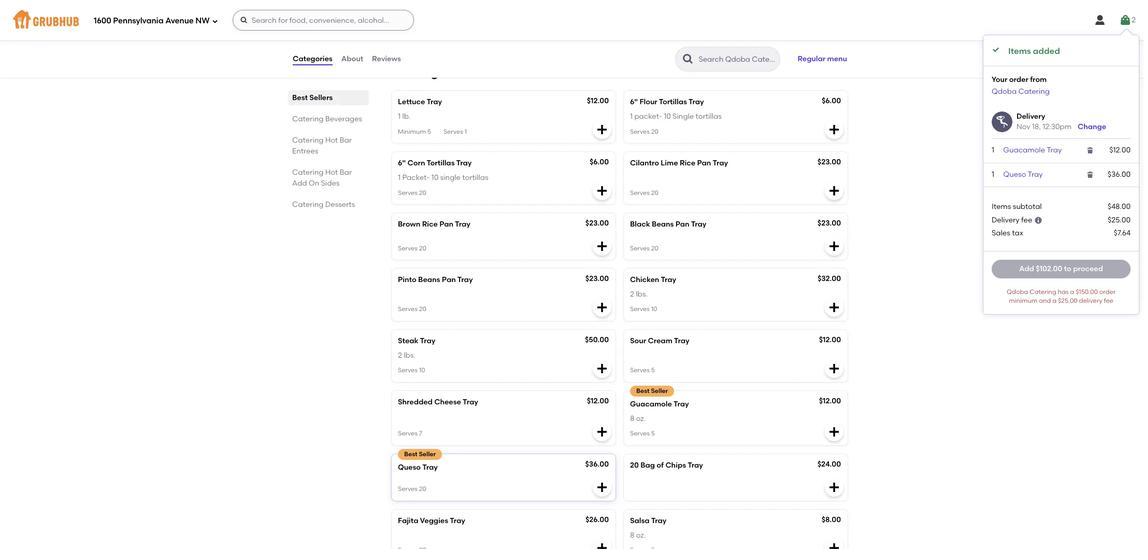 Task type: vqa. For each thing, say whether or not it's contained in the screenshot.
Serves 20
yes



Task type: locate. For each thing, give the bounding box(es) containing it.
0 vertical spatial $25.00
[[1108, 216, 1131, 225]]

0 horizontal spatial guacamole
[[630, 400, 672, 408]]

1 vertical spatial 8
[[630, 531, 635, 540]]

tortillas
[[659, 98, 687, 106], [427, 159, 455, 167]]

0 horizontal spatial $25.00
[[1059, 297, 1078, 304]]

2 minimum from the top
[[398, 128, 426, 135]]

0 vertical spatial queso
[[1004, 170, 1027, 179]]

8 oz. down salsa
[[630, 531, 646, 540]]

0 vertical spatial qdoba
[[992, 87, 1017, 96]]

0 vertical spatial 8
[[630, 414, 635, 423]]

delivery up 18,
[[1017, 112, 1046, 121]]

to
[[1065, 264, 1072, 273]]

1 horizontal spatial queso tray
[[1004, 170, 1043, 179]]

pan right brown
[[440, 220, 454, 229]]

1 horizontal spatial beans
[[652, 220, 674, 229]]

serves 10 down 'chicken'
[[630, 306, 658, 313]]

delivery up sales tax
[[992, 216, 1020, 225]]

add
[[485, 66, 508, 79], [292, 179, 307, 188], [1020, 264, 1035, 273]]

svg image
[[1120, 14, 1132, 26], [240, 16, 248, 24], [212, 18, 218, 24], [596, 25, 609, 37], [828, 25, 841, 37], [992, 46, 1001, 54], [596, 123, 609, 136], [596, 184, 609, 197], [1035, 216, 1043, 225], [596, 240, 609, 252], [828, 240, 841, 252], [596, 425, 609, 438], [828, 425, 841, 438], [596, 481, 609, 493], [596, 542, 609, 549], [828, 542, 841, 549]]

best sellers
[[292, 93, 333, 102]]

0 vertical spatial best
[[292, 93, 308, 102]]

1 vertical spatial sides
[[321, 179, 340, 188]]

order up delivery
[[1100, 288, 1116, 295]]

seller down sour cream tray
[[651, 387, 668, 394]]

1 vertical spatial hot
[[325, 136, 338, 145]]

sides
[[529, 66, 559, 79], [321, 179, 340, 188]]

cilantro lime rice pan tray
[[630, 159, 728, 167]]

reviews
[[372, 54, 401, 63]]

oz. up bag in the right of the page
[[636, 414, 646, 423]]

6" corn tortillas tray
[[398, 159, 472, 167]]

catering up the and
[[1030, 288, 1057, 295]]

$23.00 for pinto beans pan tray
[[586, 274, 609, 283]]

2 vertical spatial add
[[1020, 264, 1035, 273]]

0 horizontal spatial $6.00
[[590, 158, 609, 166]]

qdoba inside your order from qdoba catering
[[992, 87, 1017, 96]]

2 lbs. for steak tray
[[398, 351, 416, 360]]

1 vertical spatial oz.
[[636, 531, 646, 540]]

6" left corn
[[398, 159, 406, 167]]

$6.00
[[822, 96, 841, 105], [590, 158, 609, 166]]

1 horizontal spatial on
[[511, 66, 527, 79]]

$23.00 for black beans pan tray
[[818, 219, 841, 228]]

Search Qdoba Catering search field
[[698, 54, 777, 64]]

0 horizontal spatial sides
[[321, 179, 340, 188]]

1 vertical spatial guacamole tray
[[630, 400, 689, 408]]

1 vertical spatial qdoba
[[1007, 288, 1029, 295]]

$6.00 for 1 packet- 10 single tortillas
[[822, 96, 841, 105]]

sides inside the catering hot bar add on sides tab
[[321, 179, 340, 188]]

tortillas right single
[[696, 112, 722, 121]]

1 horizontal spatial guacamole tray
[[1004, 146, 1062, 155]]

1 vertical spatial a
[[1053, 297, 1057, 304]]

0 vertical spatial sides
[[529, 66, 559, 79]]

0 horizontal spatial serves 10
[[398, 367, 425, 374]]

2 oz. from the top
[[636, 531, 646, 540]]

$12.00
[[587, 96, 609, 105], [1110, 146, 1131, 155], [819, 335, 841, 344], [587, 396, 609, 405], [819, 396, 841, 405]]

add inside tab
[[292, 179, 307, 188]]

serves 20
[[447, 29, 476, 37], [630, 128, 659, 135], [398, 189, 427, 196], [630, 189, 659, 196], [398, 244, 427, 252], [630, 244, 659, 252], [398, 306, 427, 313], [398, 485, 427, 493]]

0 vertical spatial seller
[[651, 387, 668, 394]]

svg image inside 2 button
[[1120, 14, 1132, 26]]

change button
[[1078, 122, 1107, 132]]

1 horizontal spatial lbs.
[[636, 290, 648, 299]]

0 horizontal spatial lbs.
[[404, 351, 416, 360]]

queso tray
[[1004, 170, 1043, 179], [398, 463, 438, 472]]

hot down 'catering hot bar entrees' tab
[[325, 168, 338, 177]]

delivery for fee
[[992, 216, 1020, 225]]

1
[[398, 112, 401, 121], [630, 112, 633, 121], [465, 128, 467, 135], [992, 146, 995, 155], [992, 170, 995, 179], [398, 173, 401, 182]]

0 horizontal spatial tortillas
[[463, 173, 489, 182]]

fee right delivery
[[1104, 297, 1114, 304]]

guacamole tray link
[[1004, 146, 1062, 155]]

order up qdoba catering link
[[1010, 75, 1029, 84]]

8 for guacamole
[[630, 414, 635, 423]]

best seller down sour cream tray
[[637, 387, 668, 394]]

catering hot bar entrees tab
[[292, 135, 365, 157]]

queso tray down 7
[[398, 463, 438, 472]]

cream
[[648, 336, 673, 345]]

packet-
[[403, 173, 430, 182]]

cheese
[[435, 397, 461, 406]]

bag
[[641, 461, 655, 469]]

beans right pinto
[[418, 275, 440, 284]]

best seller
[[637, 387, 668, 394], [404, 450, 436, 458]]

1 vertical spatial beans
[[418, 275, 440, 284]]

2 lbs. down 'chicken'
[[630, 290, 648, 299]]

serves 5 down sour
[[630, 367, 655, 374]]

0 horizontal spatial tortillas
[[427, 159, 455, 167]]

queso down serves 7 on the left of page
[[398, 463, 421, 472]]

about button
[[341, 40, 364, 78]]

minimum
[[398, 29, 426, 37], [398, 128, 426, 135]]

10 down chicken tray
[[652, 306, 658, 313]]

2 8 from the top
[[630, 531, 635, 540]]

$12.00 inside items added tooltip
[[1110, 146, 1131, 155]]

serves 10 for steak
[[398, 367, 425, 374]]

0 horizontal spatial 2
[[398, 351, 402, 360]]

1 vertical spatial 8 oz.
[[630, 531, 646, 540]]

2 8 oz. from the top
[[630, 531, 646, 540]]

catering down entrees
[[292, 168, 324, 177]]

catering hot bar add on sides tab
[[292, 167, 365, 189]]

pan for black beans pan tray
[[676, 220, 690, 229]]

delivery for nov
[[1017, 112, 1046, 121]]

2 horizontal spatial add
[[1020, 264, 1035, 273]]

0 vertical spatial beans
[[652, 220, 674, 229]]

2 for $50.00
[[398, 351, 402, 360]]

tortillas
[[696, 112, 722, 121], [463, 173, 489, 182]]

a
[[1071, 288, 1075, 295], [1053, 297, 1057, 304]]

5 down sour cream tray
[[652, 367, 655, 374]]

delivery
[[1017, 112, 1046, 121], [992, 216, 1020, 225]]

queso
[[1004, 170, 1027, 179], [398, 463, 421, 472]]

1 vertical spatial tortillas
[[463, 173, 489, 182]]

bar for 'catering hot bar entrees' tab
[[340, 136, 352, 145]]

pennsylvania
[[113, 16, 164, 25]]

catering
[[390, 66, 438, 79], [1019, 87, 1050, 96], [292, 115, 324, 123], [292, 136, 324, 145], [292, 168, 324, 177], [292, 200, 324, 209], [1030, 288, 1057, 295]]

0 vertical spatial items
[[1009, 46, 1032, 56]]

1 horizontal spatial rice
[[680, 159, 696, 167]]

serves 5 up bag in the right of the page
[[630, 430, 655, 437]]

2 vertical spatial hot
[[325, 168, 338, 177]]

1 vertical spatial guacamole
[[630, 400, 672, 408]]

0 vertical spatial 6"
[[630, 98, 638, 106]]

2 vertical spatial bar
[[340, 168, 352, 177]]

flour
[[640, 98, 658, 106]]

10 down 6" flour tortillas tray
[[664, 112, 671, 121]]

single
[[673, 112, 694, 121]]

minimum down lb.
[[398, 128, 426, 135]]

pan right black
[[676, 220, 690, 229]]

seller for $36.00
[[419, 450, 436, 458]]

0 vertical spatial 2
[[1132, 15, 1136, 24]]

1 horizontal spatial serves 10
[[630, 306, 658, 313]]

$25.00 up $7.64
[[1108, 216, 1131, 225]]

1 vertical spatial order
[[1100, 288, 1116, 295]]

nw
[[196, 16, 210, 25]]

your order from qdoba catering
[[992, 75, 1050, 96]]

best down sour
[[637, 387, 650, 394]]

0 horizontal spatial 6"
[[398, 159, 406, 167]]

oz. for salsa
[[636, 531, 646, 540]]

1 vertical spatial minimum
[[398, 128, 426, 135]]

change
[[1078, 122, 1107, 131]]

items left added
[[1009, 46, 1032, 56]]

has
[[1058, 288, 1069, 295]]

1 horizontal spatial tortillas
[[696, 112, 722, 121]]

1 vertical spatial serves 10
[[398, 367, 425, 374]]

$36.00 inside items added tooltip
[[1108, 170, 1131, 179]]

1 vertical spatial best seller
[[404, 450, 436, 458]]

5
[[428, 128, 431, 135], [652, 367, 655, 374], [652, 430, 655, 437]]

1 horizontal spatial 6"
[[630, 98, 638, 106]]

hot inside catering hot bar entrees
[[325, 136, 338, 145]]

best
[[292, 93, 308, 102], [637, 387, 650, 394], [404, 450, 418, 458]]

$36.00 left bag in the right of the page
[[586, 460, 609, 468]]

rice right brown
[[422, 220, 438, 229]]

0 vertical spatial oz.
[[636, 414, 646, 423]]

1 8 oz. from the top
[[630, 414, 646, 423]]

1 horizontal spatial best
[[404, 450, 418, 458]]

$25.00 down has
[[1059, 297, 1078, 304]]

lbs. for chicken
[[636, 290, 648, 299]]

catering inside qdoba catering has a $150.00 order minimum and a $25.00 delivery fee
[[1030, 288, 1057, 295]]

1 horizontal spatial seller
[[651, 387, 668, 394]]

rice
[[680, 159, 696, 167], [422, 220, 438, 229]]

tortillas for single
[[659, 98, 687, 106]]

catering inside catering beverages tab
[[292, 115, 324, 123]]

$25.00
[[1108, 216, 1131, 225], [1059, 297, 1078, 304]]

1 vertical spatial tortillas
[[427, 159, 455, 167]]

0 horizontal spatial best
[[292, 93, 308, 102]]

hot
[[441, 66, 461, 79], [325, 136, 338, 145], [325, 168, 338, 177]]

8 oz. up bag in the right of the page
[[630, 414, 646, 423]]

a right the and
[[1053, 297, 1057, 304]]

minimum up reviews
[[398, 29, 426, 37]]

fee down subtotal
[[1022, 216, 1033, 225]]

lbs. down 'chicken'
[[636, 290, 648, 299]]

add inside button
[[1020, 264, 1035, 273]]

10
[[664, 112, 671, 121], [432, 173, 439, 182], [652, 306, 658, 313], [419, 367, 425, 374]]

1 oz. from the top
[[636, 414, 646, 423]]

tortillas for single
[[427, 159, 455, 167]]

hot down catering beverages tab
[[325, 136, 338, 145]]

0 horizontal spatial queso
[[398, 463, 421, 472]]

lbs. down steak
[[404, 351, 416, 360]]

sellers
[[310, 93, 333, 102]]

8 oz. for guacamole tray
[[630, 414, 646, 423]]

2 for $32.00
[[630, 290, 634, 299]]

hot up lettuce tray
[[441, 66, 461, 79]]

bar for the catering hot bar add on sides tab
[[340, 168, 352, 177]]

$23.00
[[818, 158, 841, 166], [586, 219, 609, 228], [818, 219, 841, 228], [586, 274, 609, 283]]

$23.00 for brown rice pan tray
[[586, 219, 609, 228]]

seller down 7
[[419, 450, 436, 458]]

items up delivery fee
[[992, 202, 1012, 211]]

serves 5
[[630, 367, 655, 374], [630, 430, 655, 437]]

0 vertical spatial $36.00
[[1108, 170, 1131, 179]]

tortillas right the single at the top
[[463, 173, 489, 182]]

1 horizontal spatial fee
[[1104, 297, 1114, 304]]

tray
[[427, 98, 442, 106], [689, 98, 704, 106], [1047, 146, 1062, 155], [457, 159, 472, 167], [713, 159, 728, 167], [1028, 170, 1043, 179], [455, 220, 471, 229], [691, 220, 707, 229], [458, 275, 473, 284], [661, 275, 677, 284], [420, 336, 436, 345], [674, 336, 690, 345], [463, 397, 478, 406], [674, 400, 689, 408], [688, 461, 703, 469], [423, 463, 438, 472], [450, 516, 466, 525], [651, 516, 667, 525]]

catering down from
[[1019, 87, 1050, 96]]

steak tray
[[398, 336, 436, 345]]

$23.00 for cilantro lime rice pan tray
[[818, 158, 841, 166]]

2 vertical spatial 2
[[398, 351, 402, 360]]

1 horizontal spatial 2
[[630, 290, 634, 299]]

search icon image
[[682, 53, 695, 65]]

best left sellers
[[292, 93, 308, 102]]

catering inside your order from qdoba catering
[[1019, 87, 1050, 96]]

5 left serves 1 at the top left of page
[[428, 128, 431, 135]]

catering inside catering hot bar add on sides
[[292, 168, 324, 177]]

1 horizontal spatial catering hot bar add on sides
[[390, 66, 559, 79]]

catering hot bar add on sides
[[390, 66, 559, 79], [292, 168, 352, 188]]

2 lbs. down steak
[[398, 351, 416, 360]]

0 vertical spatial queso tray
[[1004, 170, 1043, 179]]

bar inside catering hot bar entrees
[[340, 136, 352, 145]]

beans right black
[[652, 220, 674, 229]]

avenue
[[165, 16, 194, 25]]

1600 pennsylvania avenue nw
[[94, 16, 210, 25]]

1 serves 5 from the top
[[630, 367, 655, 374]]

0 horizontal spatial beans
[[418, 275, 440, 284]]

0 vertical spatial guacamole
[[1004, 146, 1046, 155]]

serves 20 for minimum 20
[[447, 29, 476, 37]]

qdoba
[[992, 87, 1017, 96], [1007, 288, 1029, 295]]

delivery inside delivery nov 18, 12:30pm
[[1017, 112, 1046, 121]]

$36.00 up $48.00
[[1108, 170, 1131, 179]]

regular menu
[[798, 54, 848, 63]]

best seller down 7
[[404, 450, 436, 458]]

your
[[992, 75, 1008, 84]]

$6.00 left cilantro
[[590, 158, 609, 166]]

serves 10 down steak
[[398, 367, 425, 374]]

1 vertical spatial rice
[[422, 220, 438, 229]]

add $102.00 to proceed
[[1020, 264, 1104, 273]]

0 horizontal spatial best seller
[[404, 450, 436, 458]]

best down serves 7 on the left of page
[[404, 450, 418, 458]]

1 vertical spatial $6.00
[[590, 158, 609, 166]]

1 horizontal spatial sides
[[529, 66, 559, 79]]

5 up bag in the right of the page
[[652, 430, 655, 437]]

1 vertical spatial 2
[[630, 290, 634, 299]]

rice right lime
[[680, 159, 696, 167]]

0 vertical spatial lbs.
[[636, 290, 648, 299]]

2 horizontal spatial 2
[[1132, 15, 1136, 24]]

pan
[[698, 159, 711, 167], [440, 220, 454, 229], [676, 220, 690, 229], [442, 275, 456, 284]]

a right has
[[1071, 288, 1075, 295]]

catering down best sellers
[[292, 115, 324, 123]]

0 horizontal spatial 2 lbs.
[[398, 351, 416, 360]]

qdoba down your
[[992, 87, 1017, 96]]

0 vertical spatial $6.00
[[822, 96, 841, 105]]

2 lbs.
[[630, 290, 648, 299], [398, 351, 416, 360]]

1 vertical spatial delivery
[[992, 216, 1020, 225]]

lbs.
[[636, 290, 648, 299], [404, 351, 416, 360]]

1 horizontal spatial 2 lbs.
[[630, 290, 648, 299]]

1 minimum from the top
[[398, 29, 426, 37]]

0 vertical spatial 2 lbs.
[[630, 290, 648, 299]]

0 vertical spatial minimum
[[398, 29, 426, 37]]

catering beverages tab
[[292, 114, 365, 124]]

proceed
[[1074, 264, 1104, 273]]

1 horizontal spatial order
[[1100, 288, 1116, 295]]

0 horizontal spatial on
[[309, 179, 319, 188]]

oz. down salsa
[[636, 531, 646, 540]]

$7.64
[[1114, 228, 1131, 237]]

1 vertical spatial seller
[[419, 450, 436, 458]]

1 vertical spatial 2 lbs.
[[398, 351, 416, 360]]

$6.00 for 1 packet- 10 single tortillas
[[590, 158, 609, 166]]

1 8 from the top
[[630, 414, 635, 423]]

guacamole tray
[[1004, 146, 1062, 155], [630, 400, 689, 408]]

1 vertical spatial best
[[637, 387, 650, 394]]

2 vertical spatial best
[[404, 450, 418, 458]]

serves 20 for pinto beans pan tray
[[398, 306, 427, 313]]

$6.00 down menu
[[822, 96, 841, 105]]

catering up entrees
[[292, 136, 324, 145]]

1 vertical spatial 6"
[[398, 159, 406, 167]]

serves 20 for cilantro lime rice pan tray
[[630, 189, 659, 196]]

qdoba up minimum in the bottom right of the page
[[1007, 288, 1029, 295]]

regular menu button
[[793, 48, 852, 71]]

minimum for minimum 5
[[398, 128, 426, 135]]

1 lb.
[[398, 112, 411, 121]]

queso tray down guacamole tray link
[[1004, 170, 1043, 179]]

minimum for minimum 20
[[398, 29, 426, 37]]

1 vertical spatial catering hot bar add on sides
[[292, 168, 352, 188]]

6" left flour
[[630, 98, 638, 106]]

catering left desserts
[[292, 200, 324, 209]]

1 vertical spatial items
[[992, 202, 1012, 211]]

queso down guacamole tray link
[[1004, 170, 1027, 179]]

serves 20 for brown rice pan tray
[[398, 244, 427, 252]]

on inside tab
[[309, 179, 319, 188]]

0 vertical spatial delivery
[[1017, 112, 1046, 121]]

pan right pinto
[[442, 275, 456, 284]]

0 vertical spatial 8 oz.
[[630, 414, 646, 423]]

$36.00
[[1108, 170, 1131, 179], [586, 460, 609, 468]]

pan for pinto beans pan tray
[[442, 275, 456, 284]]

1 horizontal spatial guacamole
[[1004, 146, 1046, 155]]

1 vertical spatial serves 5
[[630, 430, 655, 437]]

0 horizontal spatial a
[[1053, 297, 1057, 304]]

shredded
[[398, 397, 433, 406]]

best seller for $12.00
[[637, 387, 668, 394]]

svg image
[[1095, 14, 1107, 26], [828, 123, 841, 136], [1087, 146, 1095, 155], [1087, 170, 1095, 179], [828, 184, 841, 197], [596, 301, 609, 314], [828, 301, 841, 314], [596, 362, 609, 375], [828, 362, 841, 375], [828, 481, 841, 493]]

veggies
[[420, 516, 448, 525]]

fee inside qdoba catering has a $150.00 order minimum and a $25.00 delivery fee
[[1104, 297, 1114, 304]]

0 vertical spatial on
[[511, 66, 527, 79]]

catering inside catering desserts tab
[[292, 200, 324, 209]]

items
[[1009, 46, 1032, 56], [992, 202, 1012, 211]]

packet-
[[635, 112, 662, 121]]

oz.
[[636, 414, 646, 423], [636, 531, 646, 540]]

minimum 20
[[398, 29, 435, 37]]

6" for 6" flour tortillas tray
[[630, 98, 638, 106]]

1 vertical spatial bar
[[340, 136, 352, 145]]



Task type: describe. For each thing, give the bounding box(es) containing it.
pinto beans pan tray
[[398, 275, 473, 284]]

1 packet- 10 single tortillas
[[630, 112, 722, 121]]

8 for salsa
[[630, 531, 635, 540]]

$24.00
[[818, 460, 841, 468]]

qdoba inside qdoba catering has a $150.00 order minimum and a $25.00 delivery fee
[[1007, 288, 1029, 295]]

catering beverages
[[292, 115, 362, 123]]

0 horizontal spatial guacamole tray
[[630, 400, 689, 408]]

delivery icon image
[[992, 112, 1013, 132]]

shredded cheese tray
[[398, 397, 478, 406]]

$25.00 inside qdoba catering has a $150.00 order minimum and a $25.00 delivery fee
[[1059, 297, 1078, 304]]

best sellers tab
[[292, 92, 365, 103]]

best seller for $36.00
[[404, 450, 436, 458]]

catering hot bar entrees
[[292, 136, 352, 156]]

$48.00
[[1108, 202, 1131, 211]]

beans for black
[[652, 220, 674, 229]]

beans for pinto
[[418, 275, 440, 284]]

salsa
[[630, 516, 650, 525]]

oz. for guacamole
[[636, 414, 646, 423]]

2 vertical spatial 5
[[652, 430, 655, 437]]

1 vertical spatial $36.00
[[586, 460, 609, 468]]

cilantro
[[630, 159, 659, 167]]

catering desserts
[[292, 200, 355, 209]]

about
[[341, 54, 363, 63]]

items added tooltip
[[984, 29, 1140, 314]]

6" for 6" corn tortillas tray
[[398, 159, 406, 167]]

serves 20 for black beans pan tray
[[630, 244, 659, 252]]

2 button
[[1120, 11, 1136, 30]]

$150.00
[[1076, 288, 1098, 295]]

and
[[1040, 297, 1052, 304]]

seller for $12.00
[[651, 387, 668, 394]]

hot for the catering hot bar add on sides tab
[[325, 168, 338, 177]]

nov
[[1017, 122, 1031, 131]]

0 vertical spatial a
[[1071, 288, 1075, 295]]

best for $36.00
[[404, 450, 418, 458]]

sour
[[630, 336, 647, 345]]

brown
[[398, 220, 421, 229]]

guacamole inside items added tooltip
[[1004, 146, 1046, 155]]

$26.00
[[586, 515, 609, 524]]

6" flour tortillas tray
[[630, 98, 704, 106]]

order inside your order from qdoba catering
[[1010, 75, 1029, 84]]

corn
[[408, 159, 425, 167]]

salsa tray
[[630, 516, 667, 525]]

pan for brown rice pan tray
[[440, 220, 454, 229]]

sour cream tray
[[630, 336, 690, 345]]

single
[[440, 173, 461, 182]]

lettuce tray
[[398, 98, 442, 106]]

main navigation navigation
[[0, 0, 1145, 40]]

chicken
[[630, 275, 660, 284]]

2 inside button
[[1132, 15, 1136, 24]]

of
[[657, 461, 664, 469]]

tax
[[1013, 228, 1024, 237]]

lime
[[661, 159, 678, 167]]

hot for 'catering hot bar entrees' tab
[[325, 136, 338, 145]]

1600
[[94, 16, 111, 25]]

items for items added
[[1009, 46, 1032, 56]]

order inside qdoba catering has a $150.00 order minimum and a $25.00 delivery fee
[[1100, 288, 1116, 295]]

$50.00
[[585, 335, 609, 344]]

tortillas for 6" flour tortillas tray
[[696, 112, 722, 121]]

7
[[419, 430, 422, 437]]

2 lbs. for chicken tray
[[630, 290, 648, 299]]

1 vertical spatial queso
[[398, 463, 421, 472]]

serves 20 for queso tray
[[398, 485, 427, 493]]

pan right lime
[[698, 159, 711, 167]]

best for $12.00
[[637, 387, 650, 394]]

0 horizontal spatial queso tray
[[398, 463, 438, 472]]

subtotal
[[1013, 202, 1042, 211]]

sales
[[992, 228, 1011, 237]]

sales tax
[[992, 228, 1024, 237]]

1 packet- 10 single tortillas
[[398, 173, 489, 182]]

$32.00
[[818, 274, 841, 283]]

catering hot bar add on sides inside tab
[[292, 168, 352, 188]]

0 vertical spatial 5
[[428, 128, 431, 135]]

10 down 6" corn tortillas tray
[[432, 173, 439, 182]]

entrees
[[292, 147, 319, 156]]

$8.00
[[822, 515, 841, 524]]

fajita veggies tray
[[398, 516, 466, 525]]

catering up the lettuce
[[390, 66, 438, 79]]

queso tray inside items added tooltip
[[1004, 170, 1043, 179]]

0 vertical spatial catering hot bar add on sides
[[390, 66, 559, 79]]

2 serves 5 from the top
[[630, 430, 655, 437]]

delivery
[[1080, 297, 1103, 304]]

0 vertical spatial bar
[[463, 66, 483, 79]]

add $102.00 to proceed button
[[992, 260, 1131, 278]]

minimum
[[1010, 297, 1038, 304]]

reviews button
[[372, 40, 402, 78]]

items added
[[1009, 46, 1061, 56]]

1 horizontal spatial $25.00
[[1108, 216, 1131, 225]]

12:30pm
[[1043, 122, 1072, 131]]

guacamole tray inside items added tooltip
[[1004, 146, 1062, 155]]

chips
[[666, 461, 686, 469]]

catering desserts tab
[[292, 199, 365, 210]]

chicken tray
[[630, 275, 677, 284]]

lettuce
[[398, 98, 425, 106]]

black beans pan tray
[[630, 220, 707, 229]]

categories button
[[292, 40, 333, 78]]

serves 1
[[444, 128, 467, 135]]

best inside tab
[[292, 93, 308, 102]]

20 bag of chips tray
[[630, 461, 703, 469]]

lb.
[[403, 112, 411, 121]]

catering inside catering hot bar entrees
[[292, 136, 324, 145]]

steak
[[398, 336, 419, 345]]

0 vertical spatial fee
[[1022, 216, 1033, 225]]

desserts
[[325, 200, 355, 209]]

pinto
[[398, 275, 417, 284]]

regular
[[798, 54, 826, 63]]

0 vertical spatial rice
[[680, 159, 696, 167]]

tortillas for 6" corn tortillas tray
[[463, 173, 489, 182]]

brown rice pan tray
[[398, 220, 471, 229]]

1 vertical spatial 5
[[652, 367, 655, 374]]

added
[[1034, 46, 1061, 56]]

black
[[630, 220, 650, 229]]

8 oz. for salsa tray
[[630, 531, 646, 540]]

serves 7
[[398, 430, 422, 437]]

svg image inside main navigation navigation
[[1095, 14, 1107, 26]]

lbs. for steak
[[404, 351, 416, 360]]

10 down steak tray
[[419, 367, 425, 374]]

items subtotal
[[992, 202, 1042, 211]]

18,
[[1033, 122, 1042, 131]]

0 vertical spatial hot
[[441, 66, 461, 79]]

1 horizontal spatial add
[[485, 66, 508, 79]]

categories
[[293, 54, 333, 63]]

queso tray link
[[1004, 170, 1043, 179]]

queso inside items added tooltip
[[1004, 170, 1027, 179]]

serves 10 for chicken
[[630, 306, 658, 313]]

menu
[[828, 54, 848, 63]]

items for items subtotal
[[992, 202, 1012, 211]]

delivery nov 18, 12:30pm
[[1017, 112, 1072, 131]]

0 horizontal spatial rice
[[422, 220, 438, 229]]

Search for food, convenience, alcohol... search field
[[233, 10, 414, 31]]

$102.00
[[1036, 264, 1063, 273]]

fajita
[[398, 516, 419, 525]]



